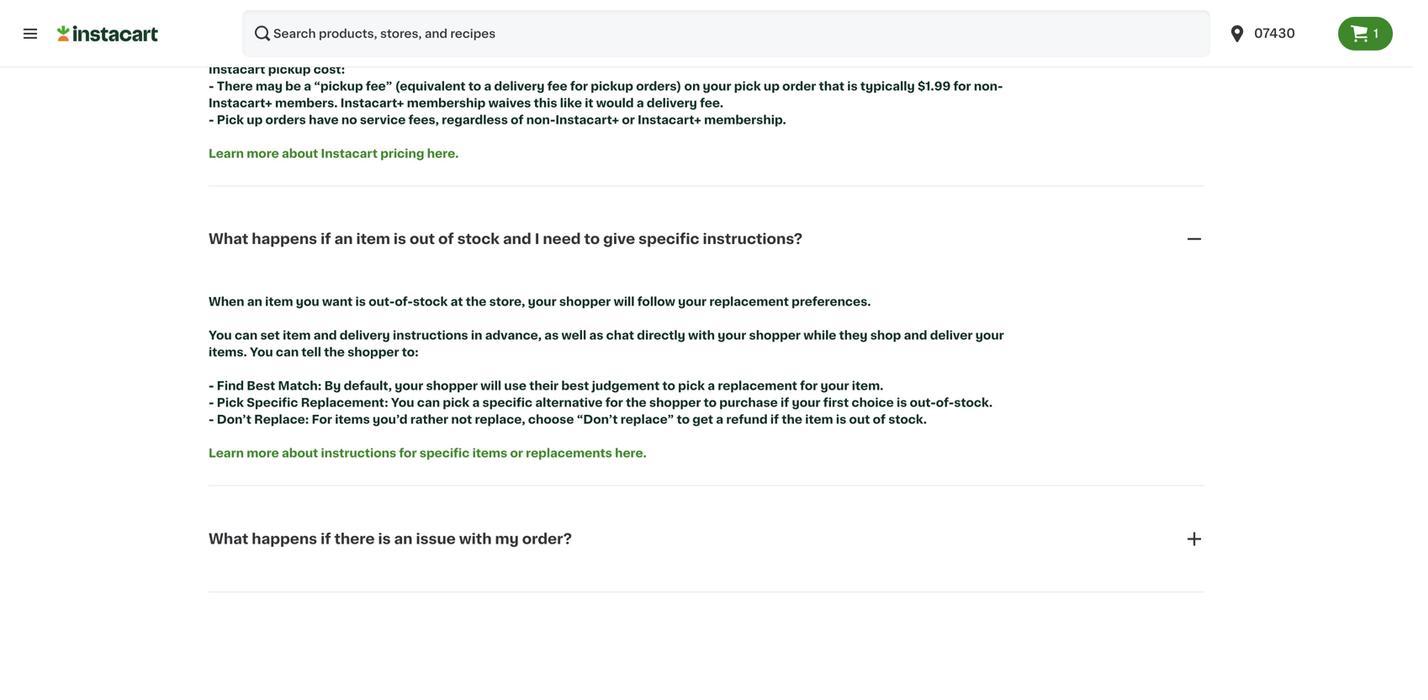 Task type: locate. For each thing, give the bounding box(es) containing it.
0 vertical spatial learn
[[209, 148, 244, 159]]

(equivalent
[[395, 80, 466, 92]]

and left i
[[503, 232, 532, 246]]

you up "you'd"
[[391, 397, 415, 409]]

give
[[604, 232, 636, 246]]

more
[[247, 148, 279, 159], [247, 447, 279, 459]]

1 horizontal spatial service
[[848, 30, 893, 41]]

0 vertical spatial will
[[614, 296, 635, 308]]

you up items.
[[209, 330, 232, 341]]

they
[[840, 330, 868, 341]]

shop
[[871, 330, 902, 341]]

happens for an
[[252, 232, 317, 246]]

0 vertical spatial instructions
[[393, 330, 468, 341]]

for
[[570, 80, 588, 92], [954, 80, 972, 92], [800, 380, 818, 392], [606, 397, 623, 409], [399, 447, 417, 459]]

with left my
[[459, 532, 492, 546]]

0 vertical spatial out-
[[369, 296, 395, 308]]

learn more about instructions for specific items or replacements here. link
[[209, 447, 647, 459]]

and right shop
[[904, 330, 928, 341]]

more for learn more about instacart pricing here.
[[247, 148, 279, 159]]

as left well
[[545, 330, 559, 341]]

1 vertical spatial get
[[693, 414, 714, 426]]

shopper
[[560, 296, 611, 308], [749, 330, 801, 341], [348, 346, 399, 358], [426, 380, 478, 392], [650, 397, 701, 409]]

learn more about instacart pricing here. link
[[209, 148, 459, 159]]

directly
[[637, 330, 686, 341]]

to:
[[402, 346, 419, 358]]

1 vertical spatial of-
[[936, 397, 955, 409]]

you left want
[[296, 296, 320, 308]]

what inside what happens if an item is out of stock and i need to give specific instructions? dropdown button
[[209, 232, 248, 246]]

1 vertical spatial here.
[[615, 447, 647, 459]]

best
[[247, 380, 275, 392]]

your left first
[[792, 397, 821, 409]]

more for learn more about instructions for specific items or replacements here.
[[247, 447, 279, 459]]

an inside what happens if there is an issue with my order? dropdown button
[[394, 532, 413, 546]]

store,
[[489, 296, 525, 308]]

specific right give
[[639, 232, 700, 246]]

0 vertical spatial pick
[[734, 80, 761, 92]]

default,
[[344, 380, 392, 392]]

for down judgement
[[606, 397, 623, 409]]

membership
[[407, 97, 486, 109]]

2 what from the top
[[209, 532, 248, 546]]

0 horizontal spatial items
[[335, 414, 370, 426]]

learn for learn more about instacart pricing here.
[[209, 148, 244, 159]]

your right follow
[[678, 296, 707, 308]]

0 vertical spatial or
[[622, 114, 635, 126]]

of down waives
[[511, 114, 524, 126]]

items down replace,
[[473, 447, 508, 459]]

learn more about instructions for specific items or replacements here.
[[209, 447, 647, 459]]

an
[[240, 30, 256, 41], [334, 232, 353, 246], [247, 296, 262, 308], [394, 532, 413, 546]]

0 vertical spatial of-
[[395, 296, 413, 308]]

and inside dropdown button
[[503, 232, 532, 246]]

- left orders
[[209, 114, 214, 126]]

0 horizontal spatial fee
[[548, 80, 568, 92]]

$0
[[540, 30, 556, 41]]

instacart inside instacart pickup cost: - there may be a "pickup fee" (equivalent to a delivery fee for pickup orders) on your pick up order that is typically $1.99 for non- instacart+ members. instacart+ membership waives this like it would a delivery fee. - pick up orders have no service fees, regardless of non-instacart+ or instacart+ membership.
[[209, 63, 265, 75]]

stock inside what happens if an item is out of stock and i need to give specific instructions? dropdown button
[[457, 232, 500, 246]]

here. down replace"
[[615, 447, 647, 459]]

1 vertical spatial order
[[783, 80, 817, 92]]

your right store,
[[528, 296, 557, 308]]

0 horizontal spatial get
[[516, 30, 537, 41]]

items down replacement:
[[335, 414, 370, 426]]

1 vertical spatial will
[[481, 380, 502, 392]]

what happens if there is an issue with my order? button
[[209, 509, 1205, 569]]

item
[[356, 232, 390, 246], [265, 296, 293, 308], [283, 330, 311, 341], [806, 414, 834, 426]]

can
[[490, 30, 513, 41], [235, 330, 258, 341], [276, 346, 299, 358], [417, 397, 440, 409]]

instacart+ down there on the left of the page
[[209, 97, 272, 109]]

of up the at
[[438, 232, 454, 246]]

instructions down "you'd"
[[321, 447, 396, 459]]

out inside what happens if an item is out of stock and i need to give specific instructions? dropdown button
[[410, 232, 435, 246]]

1 vertical spatial pickup
[[591, 80, 634, 92]]

don't
[[217, 414, 252, 426]]

happens
[[252, 232, 317, 246], [252, 532, 317, 546]]

specific
[[639, 232, 700, 246], [483, 397, 533, 409], [420, 447, 470, 459]]

well
[[562, 330, 587, 341]]

0 vertical spatial with
[[688, 330, 715, 341]]

instructions
[[393, 330, 468, 341], [321, 447, 396, 459]]

what
[[209, 232, 248, 246], [209, 532, 248, 546]]

2 vertical spatial pick
[[443, 397, 470, 409]]

1 horizontal spatial stock
[[457, 232, 500, 246]]

2 horizontal spatial of
[[873, 414, 886, 426]]

0 vertical spatial fee
[[612, 30, 632, 41]]

1 learn from the top
[[209, 148, 244, 159]]

1 horizontal spatial non-
[[974, 80, 1003, 92]]

non- right $1.99
[[974, 80, 1003, 92]]

1 horizontal spatial out
[[850, 414, 870, 426]]

1 vertical spatial stock
[[413, 296, 448, 308]]

out-
[[369, 296, 395, 308], [910, 397, 936, 409]]

to right replace"
[[677, 414, 690, 426]]

will inside - find best match: by default, your shopper will use their best judgement to pick a replacement for your item. - pick specific replacement: you can pick a specific alternative for the shopper to purchase if your first choice is out-of-stock. - don't replace: for items you'd rather not replace, choose "don't replace" to get a refund if the item is out of stock.
[[481, 380, 502, 392]]

can up rather
[[417, 397, 440, 409]]

their
[[530, 380, 559, 392]]

to inside what happens if an item is out of stock and i need to give specific instructions? dropdown button
[[584, 232, 600, 246]]

the right refund on the right of page
[[782, 414, 803, 426]]

2 horizontal spatial specific
[[639, 232, 700, 246]]

0 vertical spatial what
[[209, 232, 248, 246]]

1 about from the top
[[282, 148, 318, 159]]

stock for of
[[457, 232, 500, 246]]

0 horizontal spatial of
[[438, 232, 454, 246]]

out- inside - find best match: by default, your shopper will use their best judgement to pick a replacement for your item. - pick specific replacement: you can pick a specific alternative for the shopper to purchase if your first choice is out-of-stock. - don't replace: for items you'd rather not replace, choose "don't replace" to get a refund if the item is out of stock.
[[910, 397, 936, 409]]

0 vertical spatial out
[[410, 232, 435, 246]]

1 vertical spatial you
[[250, 346, 273, 358]]

about for instructions
[[282, 447, 318, 459]]

at
[[451, 296, 463, 308]]

1 horizontal spatial with
[[688, 330, 715, 341]]

non-
[[974, 80, 1003, 92], [527, 114, 556, 126]]

you right membership,
[[464, 30, 488, 41]]

pick
[[734, 80, 761, 92], [678, 380, 705, 392], [443, 397, 470, 409]]

of down choice
[[873, 414, 886, 426]]

1 horizontal spatial you
[[250, 346, 273, 358]]

0 vertical spatial non-
[[974, 80, 1003, 92]]

pick down directly
[[678, 380, 705, 392]]

non- down this
[[527, 114, 556, 126]]

your up purchase
[[718, 330, 747, 341]]

2 happens from the top
[[252, 532, 317, 546]]

1 pick from the top
[[217, 114, 244, 126]]

0 horizontal spatial pick
[[443, 397, 470, 409]]

an up want
[[334, 232, 353, 246]]

1 vertical spatial learn
[[209, 447, 244, 459]]

1 vertical spatial happens
[[252, 532, 317, 546]]

item inside - find best match: by default, your shopper will use their best judgement to pick a replacement for your item. - pick specific replacement: you can pick a specific alternative for the shopper to purchase if your first choice is out-of-stock. - don't replace: for items you'd rather not replace, choose "don't replace" to get a refund if the item is out of stock.
[[806, 414, 834, 426]]

1 horizontal spatial of
[[511, 114, 524, 126]]

fees
[[896, 30, 923, 41]]

i
[[535, 232, 540, 246]]

a
[[304, 80, 311, 92], [484, 80, 492, 92], [637, 97, 644, 109], [708, 380, 715, 392], [473, 397, 480, 409], [716, 414, 724, 426]]

if
[[321, 232, 331, 246], [781, 397, 790, 409], [771, 414, 779, 426], [321, 532, 331, 546]]

0 vertical spatial you
[[209, 330, 232, 341]]

1 vertical spatial on
[[685, 80, 700, 92]]

of
[[511, 114, 524, 126], [438, 232, 454, 246], [873, 414, 886, 426]]

my
[[495, 532, 519, 546]]

1 horizontal spatial as
[[589, 330, 604, 341]]

will left follow
[[614, 296, 635, 308]]

2 more from the top
[[247, 447, 279, 459]]

stock
[[457, 232, 500, 246], [413, 296, 448, 308]]

1 more from the top
[[247, 148, 279, 159]]

as
[[545, 330, 559, 341], [589, 330, 604, 341]]

order inside instacart pickup cost: - there may be a "pickup fee" (equivalent to a delivery fee for pickup orders) on your pick up order that is typically $1.99 for non- instacart+ members. instacart+ membership waives this like it would a delivery fee. - pick up orders have no service fees, regardless of non-instacart+ or instacart+ membership.
[[783, 80, 817, 92]]

0 horizontal spatial stock
[[413, 296, 448, 308]]

1 as from the left
[[545, 330, 559, 341]]

alternative
[[536, 397, 603, 409]]

2 about from the top
[[282, 447, 318, 459]]

your up fee.
[[703, 80, 732, 92]]

0 vertical spatial instacart
[[209, 63, 265, 75]]

can inside - find best match: by default, your shopper will use their best judgement to pick a replacement for your item. - pick specific replacement: you can pick a specific alternative for the shopper to purchase if your first choice is out-of-stock. - don't replace: for items you'd rather not replace, choose "don't replace" to get a refund if the item is out of stock.
[[417, 397, 440, 409]]

is inside instacart pickup cost: - there may be a "pickup fee" (equivalent to a delivery fee for pickup orders) on your pick up order that is typically $1.99 for non- instacart+ members. instacart+ membership waives this like it would a delivery fee. - pick up orders have no service fees, regardless of non-instacart+ or instacart+ membership.
[[848, 80, 858, 92]]

1 horizontal spatial instacart
[[321, 148, 378, 159]]

an left "issue"
[[394, 532, 413, 546]]

None search field
[[242, 10, 1211, 57]]

order left over
[[691, 30, 725, 41]]

0 vertical spatial replacement
[[710, 296, 789, 308]]

and up tell
[[314, 330, 337, 341]]

1 happens from the top
[[252, 232, 317, 246]]

can left set
[[235, 330, 258, 341]]

pickup up would
[[591, 80, 634, 92]]

of- down deliver
[[936, 397, 955, 409]]

2 vertical spatial you
[[391, 397, 415, 409]]

get left refund on the right of page
[[693, 414, 714, 426]]

out- right want
[[369, 296, 395, 308]]

1 vertical spatial about
[[282, 447, 318, 459]]

1 vertical spatial out-
[[910, 397, 936, 409]]

deliver
[[930, 330, 973, 341]]

more down replace:
[[247, 447, 279, 459]]

- left don't
[[209, 414, 214, 426]]

pickup up be
[[268, 63, 311, 75]]

replacement down instructions?
[[710, 296, 789, 308]]

1 horizontal spatial will
[[614, 296, 635, 308]]

chat
[[606, 330, 635, 341]]

learn
[[209, 148, 244, 159], [209, 447, 244, 459]]

you inside - find best match: by default, your shopper will use their best judgement to pick a replacement for your item. - pick specific replacement: you can pick a specific alternative for the shopper to purchase if your first choice is out-of-stock. - don't replace: for items you'd rather not replace, choose "don't replace" to get a refund if the item is out of stock.
[[391, 397, 415, 409]]

1 what from the top
[[209, 232, 248, 246]]

0 horizontal spatial out-
[[369, 296, 395, 308]]

0 vertical spatial specific
[[639, 232, 700, 246]]

with
[[688, 330, 715, 341], [459, 532, 492, 546]]

0 vertical spatial happens
[[252, 232, 317, 246]]

1 horizontal spatial or
[[622, 114, 635, 126]]

2 horizontal spatial you
[[391, 397, 415, 409]]

instacart+ down orders)
[[638, 114, 702, 126]]

3 - from the top
[[209, 380, 214, 392]]

0 horizontal spatial instacart
[[209, 63, 265, 75]]

1 vertical spatial out
[[850, 414, 870, 426]]

have
[[309, 114, 339, 126]]

1 horizontal spatial here.
[[615, 447, 647, 459]]

up left orders
[[247, 114, 263, 126]]

instacart+ down the fee"
[[341, 97, 404, 109]]

of- up to:
[[395, 296, 413, 308]]

0 vertical spatial on
[[635, 30, 650, 41]]

about
[[282, 148, 318, 159], [282, 447, 318, 459]]

0 vertical spatial get
[[516, 30, 537, 41]]

1 horizontal spatial you
[[464, 30, 488, 41]]

order left that
[[783, 80, 817, 92]]

0 horizontal spatial of-
[[395, 296, 413, 308]]

2 - from the top
[[209, 114, 214, 126]]

1 horizontal spatial out-
[[910, 397, 936, 409]]

stock.
[[955, 397, 993, 409], [889, 414, 927, 426]]

or down would
[[622, 114, 635, 126]]

instacart+
[[313, 30, 376, 41], [209, 97, 272, 109], [341, 97, 404, 109], [556, 114, 619, 126], [638, 114, 702, 126]]

0 horizontal spatial non-
[[527, 114, 556, 126]]

pick down there on the left of the page
[[217, 114, 244, 126]]

1 vertical spatial instacart
[[321, 148, 378, 159]]

item.
[[852, 380, 884, 392]]

of inside instacart pickup cost: - there may be a "pickup fee" (equivalent to a delivery fee for pickup orders) on your pick up order that is typically $1.99 for non- instacart+ members. instacart+ membership waives this like it would a delivery fee. - pick up orders have no service fees, regardless of non-instacart+ or instacart+ membership.
[[511, 114, 524, 126]]

what for what happens if there is an issue with my order?
[[209, 532, 248, 546]]

0 horizontal spatial as
[[545, 330, 559, 341]]

2 learn from the top
[[209, 447, 244, 459]]

0 vertical spatial more
[[247, 148, 279, 159]]

service right no on the top of the page
[[360, 114, 406, 126]]

pick inside instacart pickup cost: - there may be a "pickup fee" (equivalent to a delivery fee for pickup orders) on your pick up order that is typically $1.99 for non- instacart+ members. instacart+ membership waives this like it would a delivery fee. - pick up orders have no service fees, regardless of non-instacart+ or instacart+ membership.
[[734, 80, 761, 92]]

learn down there on the left of the page
[[209, 148, 244, 159]]

fee up this
[[548, 80, 568, 92]]

$35
[[758, 30, 782, 41]]

pick
[[217, 114, 244, 126], [217, 397, 244, 409]]

choose
[[528, 414, 574, 426]]

get left $0
[[516, 30, 537, 41]]

1 vertical spatial with
[[459, 532, 492, 546]]

shopper up well
[[560, 296, 611, 308]]

stock left i
[[457, 232, 500, 246]]

- down items.
[[209, 397, 214, 409]]

while
[[804, 330, 837, 341]]

1 horizontal spatial pick
[[678, 380, 705, 392]]

the right tell
[[324, 346, 345, 358]]

1 vertical spatial of
[[438, 232, 454, 246]]

1 horizontal spatial up
[[764, 80, 780, 92]]

1 vertical spatial stock.
[[889, 414, 927, 426]]

1 vertical spatial pick
[[217, 397, 244, 409]]

up up membership.
[[764, 80, 780, 92]]

0 vertical spatial items
[[335, 414, 370, 426]]

1 horizontal spatial specific
[[483, 397, 533, 409]]

to left give
[[584, 232, 600, 246]]

what inside what happens if there is an issue with my order? dropdown button
[[209, 532, 248, 546]]

2 pick from the top
[[217, 397, 244, 409]]

an right with
[[240, 30, 256, 41]]

0 vertical spatial of
[[511, 114, 524, 126]]

when an item you want is out-of-stock at the store, your shopper will follow your replacement preferences.
[[209, 296, 871, 308]]

members.
[[275, 97, 338, 109]]

0 vertical spatial pickup
[[268, 63, 311, 75]]

0 vertical spatial pick
[[217, 114, 244, 126]]

the inside you can set item and delivery instructions in advance, as well as chat directly with your shopper while they shop and deliver your items. you can tell the shopper to:
[[324, 346, 345, 358]]

on
[[635, 30, 650, 41], [685, 80, 700, 92]]

order
[[691, 30, 725, 41], [783, 80, 817, 92]]

to up membership
[[469, 80, 482, 92]]

0 horizontal spatial service
[[360, 114, 406, 126]]

pick up not
[[443, 397, 470, 409]]

pick down find
[[217, 397, 244, 409]]

0 horizontal spatial with
[[459, 532, 492, 546]]

0 horizontal spatial out
[[410, 232, 435, 246]]

of inside dropdown button
[[438, 232, 454, 246]]

1 vertical spatial you
[[296, 296, 320, 308]]

0 vertical spatial here.
[[427, 148, 459, 159]]

out- right choice
[[910, 397, 936, 409]]

out
[[410, 232, 435, 246], [850, 414, 870, 426]]

specific up replace,
[[483, 397, 533, 409]]

typically
[[861, 80, 915, 92]]

for right $1.99
[[954, 80, 972, 92]]

1 horizontal spatial order
[[783, 80, 817, 92]]

service left "fees"
[[848, 30, 893, 41]]

instacart down no on the top of the page
[[321, 148, 378, 159]]

stock. down choice
[[889, 414, 927, 426]]

instacart logo image
[[57, 24, 158, 44]]

instructions up to:
[[393, 330, 468, 341]]

instacart up there on the left of the page
[[209, 63, 265, 75]]

as right well
[[589, 330, 604, 341]]

pick up membership.
[[734, 80, 761, 92]]

fee inside instacart pickup cost: - there may be a "pickup fee" (equivalent to a delivery fee for pickup orders) on your pick up order that is typically $1.99 for non- instacart+ members. instacart+ membership waives this like it would a delivery fee. - pick up orders have no service fees, regardless of non-instacart+ or instacart+ membership.
[[548, 80, 568, 92]]

stock. down deliver
[[955, 397, 993, 409]]

up
[[764, 80, 780, 92], [247, 114, 263, 126]]

will left use
[[481, 380, 502, 392]]

learn for learn more about instructions for specific items or replacements here.
[[209, 447, 244, 459]]

1 vertical spatial fee
[[548, 80, 568, 92]]

about down replace:
[[282, 447, 318, 459]]

2 vertical spatial specific
[[420, 447, 470, 459]]

- left there on the left of the page
[[209, 80, 214, 92]]

stock left the at
[[413, 296, 448, 308]]

you'd
[[373, 414, 408, 426]]

about down orders
[[282, 148, 318, 159]]

will
[[614, 296, 635, 308], [481, 380, 502, 392]]

your down to:
[[395, 380, 424, 392]]

1
[[1374, 28, 1379, 40]]

2 vertical spatial of
[[873, 414, 886, 426]]



Task type: vqa. For each thing, say whether or not it's contained in the screenshot.
left Foster
no



Task type: describe. For each thing, give the bounding box(es) containing it.
an right 'when'
[[247, 296, 262, 308]]

shopper up not
[[426, 380, 478, 392]]

5 - from the top
[[209, 414, 214, 426]]

match:
[[278, 380, 322, 392]]

if right refund on the right of page
[[771, 414, 779, 426]]

with
[[209, 30, 238, 41]]

in
[[471, 330, 483, 341]]

want
[[322, 296, 353, 308]]

specific
[[247, 397, 298, 409]]

preferences.
[[792, 296, 871, 308]]

rather
[[411, 414, 449, 426]]

happens for there
[[252, 532, 317, 546]]

fee"
[[366, 80, 392, 92]]

1 vertical spatial pick
[[678, 380, 705, 392]]

refund
[[727, 414, 768, 426]]

pick inside - find best match: by default, your shopper will use their best judgement to pick a replacement for your item. - pick specific replacement: you can pick a specific alternative for the shopper to purchase if your first choice is out-of-stock. - don't replace: for items you'd rather not replace, choose "don't replace" to get a refund if the item is out of stock.
[[217, 397, 244, 409]]

you for can
[[250, 346, 273, 358]]

advance,
[[485, 330, 542, 341]]

on inside instacart pickup cost: - there may be a "pickup fee" (equivalent to a delivery fee for pickup orders) on your pick up order that is typically $1.99 for non- instacart+ members. instacart+ membership waives this like it would a delivery fee. - pick up orders have no service fees, regardless of non-instacart+ or instacart+ membership.
[[685, 80, 700, 92]]

replace"
[[621, 414, 674, 426]]

if right purchase
[[781, 397, 790, 409]]

$1.99
[[918, 80, 951, 92]]

items.
[[209, 346, 247, 358]]

if up want
[[321, 232, 331, 246]]

an inside what happens if an item is out of stock and i need to give specific instructions? dropdown button
[[334, 232, 353, 246]]

first
[[824, 397, 849, 409]]

what happens if there is an issue with my order?
[[209, 532, 572, 546]]

this
[[534, 97, 558, 109]]

0 vertical spatial up
[[764, 80, 780, 92]]

0 horizontal spatial specific
[[420, 447, 470, 459]]

0 vertical spatial service
[[848, 30, 893, 41]]

purchase
[[720, 397, 778, 409]]

0 horizontal spatial you
[[296, 296, 320, 308]]

every
[[653, 30, 688, 41]]

no
[[342, 114, 357, 126]]

shopper left while
[[749, 330, 801, 341]]

get inside - find best match: by default, your shopper will use their best judgement to pick a replacement for your item. - pick specific replacement: you can pick a specific alternative for the shopper to purchase if your first choice is out-of-stock. - don't replace: for items you'd rather not replace, choose "don't replace" to get a refund if the item is out of stock.
[[693, 414, 714, 426]]

07430 button
[[1228, 10, 1329, 57]]

pick inside instacart pickup cost: - there may be a "pickup fee" (equivalent to a delivery fee for pickup orders) on your pick up order that is typically $1.99 for non- instacart+ members. instacart+ membership waives this like it would a delivery fee. - pick up orders have no service fees, regardless of non-instacart+ or instacart+ membership.
[[217, 114, 244, 126]]

order?
[[522, 532, 572, 546]]

would
[[596, 97, 634, 109]]

with inside you can set item and delivery instructions in advance, as well as chat directly with your shopper while they shop and deliver your items. you can tell the shopper to:
[[688, 330, 715, 341]]

with an optional instacart+ membership, you can get $0 delivery fee on every order over $35 and lower service fees too.
[[209, 30, 950, 41]]

replace:
[[254, 414, 309, 426]]

delivery inside you can set item and delivery instructions in advance, as well as chat directly with your shopper while they shop and deliver your items. you can tell the shopper to:
[[340, 330, 390, 341]]

replacement inside - find best match: by default, your shopper will use their best judgement to pick a replacement for your item. - pick specific replacement: you can pick a specific alternative for the shopper to purchase if your first choice is out-of-stock. - don't replace: for items you'd rather not replace, choose "don't replace" to get a refund if the item is out of stock.
[[718, 380, 798, 392]]

shopper up default,
[[348, 346, 399, 358]]

what happens if an item is out of stock and i need to give specific instructions? button
[[209, 209, 1205, 269]]

item inside you can set item and delivery instructions in advance, as well as chat directly with your shopper while they shop and deliver your items. you can tell the shopper to:
[[283, 330, 311, 341]]

may
[[256, 80, 283, 92]]

to inside instacart pickup cost: - there may be a "pickup fee" (equivalent to a delivery fee for pickup orders) on your pick up order that is typically $1.99 for non- instacart+ members. instacart+ membership waives this like it would a delivery fee. - pick up orders have no service fees, regardless of non-instacart+ or instacart+ membership.
[[469, 80, 482, 92]]

tell
[[302, 346, 321, 358]]

your up first
[[821, 380, 850, 392]]

specific inside - find best match: by default, your shopper will use their best judgement to pick a replacement for your item. - pick specific replacement: you can pick a specific alternative for the shopper to purchase if your first choice is out-of-stock. - don't replace: for items you'd rather not replace, choose "don't replace" to get a refund if the item is out of stock.
[[483, 397, 533, 409]]

membership.
[[704, 114, 787, 126]]

0 vertical spatial you
[[464, 30, 488, 41]]

1 vertical spatial instructions
[[321, 447, 396, 459]]

1 button
[[1339, 17, 1394, 50]]

for up like
[[570, 80, 588, 92]]

for
[[312, 414, 332, 426]]

1 vertical spatial up
[[247, 114, 263, 126]]

can down set
[[276, 346, 299, 358]]

1 vertical spatial items
[[473, 447, 508, 459]]

waives
[[489, 97, 531, 109]]

delivery up waives
[[494, 80, 545, 92]]

0 horizontal spatial here.
[[427, 148, 459, 159]]

over
[[728, 30, 755, 41]]

optional
[[258, 30, 310, 41]]

to up replace"
[[663, 380, 676, 392]]

follow
[[638, 296, 676, 308]]

1 horizontal spatial pickup
[[591, 80, 634, 92]]

that
[[819, 80, 845, 92]]

like
[[560, 97, 582, 109]]

your inside instacart pickup cost: - there may be a "pickup fee" (equivalent to a delivery fee for pickup orders) on your pick up order that is typically $1.99 for non- instacart+ members. instacart+ membership waives this like it would a delivery fee. - pick up orders have no service fees, regardless of non-instacart+ or instacart+ membership.
[[703, 80, 732, 92]]

fees,
[[409, 114, 439, 126]]

lower
[[811, 30, 845, 41]]

for down while
[[800, 380, 818, 392]]

it
[[585, 97, 594, 109]]

delivery down orders)
[[647, 97, 697, 109]]

issue
[[416, 532, 456, 546]]

1 vertical spatial non-
[[527, 114, 556, 126]]

0 horizontal spatial order
[[691, 30, 725, 41]]

of- inside - find best match: by default, your shopper will use their best judgement to pick a replacement for your item. - pick specific replacement: you can pick a specific alternative for the shopper to purchase if your first choice is out-of-stock. - don't replace: for items you'd rather not replace, choose "don't replace" to get a refund if the item is out of stock.
[[936, 397, 955, 409]]

the right the at
[[466, 296, 487, 308]]

use
[[504, 380, 527, 392]]

be
[[285, 80, 301, 92]]

out inside - find best match: by default, your shopper will use their best judgement to pick a replacement for your item. - pick specific replacement: you can pick a specific alternative for the shopper to purchase if your first choice is out-of-stock. - don't replace: for items you'd rather not replace, choose "don't replace" to get a refund if the item is out of stock.
[[850, 414, 870, 426]]

replacements
[[526, 447, 613, 459]]

instacart+ down it
[[556, 114, 619, 126]]

stock for of-
[[413, 296, 448, 308]]

there
[[334, 532, 375, 546]]

set
[[260, 330, 280, 341]]

when
[[209, 296, 244, 308]]

cost:
[[314, 63, 345, 75]]

learn more about instacart pricing here.
[[209, 148, 459, 159]]

of inside - find best match: by default, your shopper will use their best judgement to pick a replacement for your item. - pick specific replacement: you can pick a specific alternative for the shopper to purchase if your first choice is out-of-stock. - don't replace: for items you'd rather not replace, choose "don't replace" to get a refund if the item is out of stock.
[[873, 414, 886, 426]]

orders)
[[636, 80, 682, 92]]

choice
[[852, 397, 894, 409]]

or inside instacart pickup cost: - there may be a "pickup fee" (equivalent to a delivery fee for pickup orders) on your pick up order that is typically $1.99 for non- instacart+ members. instacart+ membership waives this like it would a delivery fee. - pick up orders have no service fees, regardless of non-instacart+ or instacart+ membership.
[[622, 114, 635, 126]]

if left there
[[321, 532, 331, 546]]

pricing
[[381, 148, 425, 159]]

what happens if an item is out of stock and i need to give specific instructions?
[[209, 232, 803, 246]]

the down judgement
[[626, 397, 647, 409]]

to left purchase
[[704, 397, 717, 409]]

- find best match: by default, your shopper will use their best judgement to pick a replacement for your item. - pick specific replacement: you can pick a specific alternative for the shopper to purchase if your first choice is out-of-stock. - don't replace: for items you'd rather not replace, choose "don't replace" to get a refund if the item is out of stock.
[[209, 380, 993, 426]]

delivery right $0
[[559, 30, 609, 41]]

07430
[[1255, 27, 1296, 40]]

shopper up replace"
[[650, 397, 701, 409]]

instacart pickup cost: - there may be a "pickup fee" (equivalent to a delivery fee for pickup orders) on your pick up order that is typically $1.99 for non- instacart+ members. instacart+ membership waives this like it would a delivery fee. - pick up orders have no service fees, regardless of non-instacart+ or instacart+ membership.
[[209, 63, 1003, 126]]

instructions?
[[703, 232, 803, 246]]

1 vertical spatial or
[[510, 447, 523, 459]]

with inside dropdown button
[[459, 532, 492, 546]]

Search field
[[242, 10, 1211, 57]]

you for find
[[391, 397, 415, 409]]

and right $35
[[784, 30, 808, 41]]

judgement
[[592, 380, 660, 392]]

0 horizontal spatial stock.
[[889, 414, 927, 426]]

fee.
[[700, 97, 724, 109]]

1 - from the top
[[209, 80, 214, 92]]

there
[[217, 80, 253, 92]]

about for instacart
[[282, 148, 318, 159]]

your right deliver
[[976, 330, 1005, 341]]

4 - from the top
[[209, 397, 214, 409]]

2 as from the left
[[589, 330, 604, 341]]

what for what happens if an item is out of stock and i need to give specific instructions?
[[209, 232, 248, 246]]

too.
[[926, 30, 950, 41]]

items inside - find best match: by default, your shopper will use their best judgement to pick a replacement for your item. - pick specific replacement: you can pick a specific alternative for the shopper to purchase if your first choice is out-of-stock. - don't replace: for items you'd rather not replace, choose "don't replace" to get a refund if the item is out of stock.
[[335, 414, 370, 426]]

not
[[451, 414, 472, 426]]

instacart+ up the "cost:"
[[313, 30, 376, 41]]

you can set item and delivery instructions in advance, as well as chat directly with your shopper while they shop and deliver your items. you can tell the shopper to:
[[209, 330, 1007, 358]]

membership,
[[379, 30, 461, 41]]

replacement:
[[301, 397, 389, 409]]

instructions inside you can set item and delivery instructions in advance, as well as chat directly with your shopper while they shop and deliver your items. you can tell the shopper to:
[[393, 330, 468, 341]]

can left $0
[[490, 30, 513, 41]]

find
[[217, 380, 244, 392]]

need
[[543, 232, 581, 246]]

"pickup
[[314, 80, 363, 92]]

for down "you'd"
[[399, 447, 417, 459]]

by
[[324, 380, 341, 392]]

best
[[562, 380, 589, 392]]

"don't
[[577, 414, 618, 426]]

service inside instacart pickup cost: - there may be a "pickup fee" (equivalent to a delivery fee for pickup orders) on your pick up order that is typically $1.99 for non- instacart+ members. instacart+ membership waives this like it would a delivery fee. - pick up orders have no service fees, regardless of non-instacart+ or instacart+ membership.
[[360, 114, 406, 126]]

1 horizontal spatial stock.
[[955, 397, 993, 409]]

item inside dropdown button
[[356, 232, 390, 246]]

specific inside dropdown button
[[639, 232, 700, 246]]



